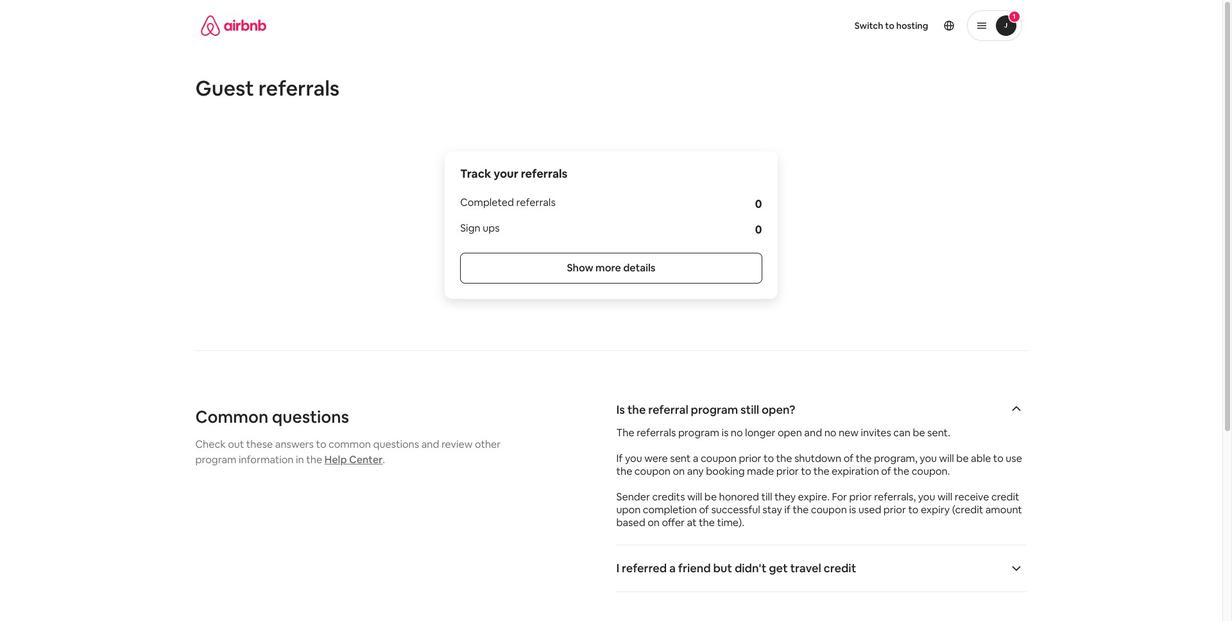 Task type: vqa. For each thing, say whether or not it's contained in the screenshot.
night
no



Task type: locate. For each thing, give the bounding box(es) containing it.
completion
[[643, 503, 697, 517]]

prior right for
[[850, 490, 872, 504]]

0 for sign ups
[[755, 222, 762, 237]]

out
[[228, 438, 244, 451]]

0 for completed referrals
[[755, 196, 762, 211]]

1 vertical spatial be
[[957, 452, 969, 465]]

the inside check out these answers to common questions and review other program information in the
[[306, 453, 322, 467]]

will down sent.
[[939, 452, 954, 465]]

expiration
[[832, 465, 879, 478]]

at
[[687, 516, 697, 530]]

and inside check out these answers to common questions and review other program information in the
[[421, 438, 439, 451]]

the inside button
[[627, 402, 646, 417]]

0 vertical spatial on
[[673, 465, 685, 478]]

0 horizontal spatial questions
[[272, 406, 349, 428]]

sender credits will be honored till they expire. for prior referrals, you will receive credit upon completion of successful stay if the coupon is used prior to expiry (credit amount based on offer at the time).
[[616, 490, 1022, 530]]

referrals
[[258, 75, 340, 101], [521, 166, 568, 181], [516, 196, 556, 209], [637, 426, 676, 440]]

on left the offer
[[648, 516, 660, 530]]

credit inside button
[[824, 561, 856, 576]]

0 horizontal spatial credit
[[824, 561, 856, 576]]

the right is
[[627, 402, 646, 417]]

2 horizontal spatial of
[[881, 465, 891, 478]]

1 vertical spatial credit
[[824, 561, 856, 576]]

prior up they
[[776, 465, 799, 478]]

no
[[731, 426, 743, 440], [825, 426, 837, 440]]

0 vertical spatial a
[[693, 452, 699, 465]]

referrals for the referrals program is no longer open and no new invites can be sent.
[[637, 426, 676, 440]]

1 horizontal spatial be
[[913, 426, 925, 440]]

common
[[195, 406, 268, 428]]

stay
[[763, 503, 782, 517]]

of right at on the right bottom
[[699, 503, 709, 517]]

till
[[761, 490, 772, 504]]

no left new
[[825, 426, 837, 440]]

of
[[844, 452, 854, 465], [881, 465, 891, 478], [699, 503, 709, 517]]

0 horizontal spatial be
[[705, 490, 717, 504]]

switch to hosting
[[855, 20, 928, 31]]

travel
[[790, 561, 821, 576]]

referrals,
[[874, 490, 916, 504]]

credits
[[652, 490, 685, 504]]

to
[[885, 20, 895, 31], [316, 438, 326, 451], [764, 452, 774, 465], [993, 452, 1004, 465], [801, 465, 811, 478], [908, 503, 919, 517]]

a right sent
[[693, 452, 699, 465]]

0 vertical spatial program
[[691, 402, 738, 417]]

and for open
[[804, 426, 822, 440]]

2 vertical spatial program
[[195, 453, 237, 467]]

upon
[[616, 503, 641, 517]]

referral
[[648, 402, 688, 417]]

help
[[324, 453, 347, 467]]

1 horizontal spatial on
[[673, 465, 685, 478]]

able
[[971, 452, 991, 465]]

0 vertical spatial is
[[722, 426, 729, 440]]

to inside check out these answers to common questions and review other program information in the
[[316, 438, 326, 451]]

on left 'any'
[[673, 465, 685, 478]]

be left "able"
[[957, 452, 969, 465]]

1 vertical spatial questions
[[373, 438, 419, 451]]

0 horizontal spatial is
[[722, 426, 729, 440]]

a
[[693, 452, 699, 465], [669, 561, 676, 576]]

honored
[[719, 490, 759, 504]]

expiry
[[921, 503, 950, 517]]

program down is the referral program still open?
[[678, 426, 719, 440]]

be right can
[[913, 426, 925, 440]]

new
[[839, 426, 859, 440]]

the right at on the right bottom
[[699, 516, 715, 530]]

referrals for completed referrals
[[516, 196, 556, 209]]

program
[[691, 402, 738, 417], [678, 426, 719, 440], [195, 453, 237, 467]]

credit
[[992, 490, 1020, 504], [824, 561, 856, 576]]

1 no from the left
[[731, 426, 743, 440]]

of down new
[[844, 452, 854, 465]]

based
[[616, 516, 645, 530]]

2 vertical spatial be
[[705, 490, 717, 504]]

1 horizontal spatial coupon
[[701, 452, 737, 465]]

the up expire.
[[814, 465, 830, 478]]

switch
[[855, 20, 883, 31]]

the down invites
[[856, 452, 872, 465]]

0 horizontal spatial on
[[648, 516, 660, 530]]

2 horizontal spatial be
[[957, 452, 969, 465]]

help center link
[[324, 453, 383, 467]]

to left use
[[993, 452, 1004, 465]]

coupon.
[[912, 465, 950, 478]]

to up help
[[316, 438, 326, 451]]

0 horizontal spatial coupon
[[635, 465, 671, 478]]

prior down longer
[[739, 452, 762, 465]]

0 vertical spatial questions
[[272, 406, 349, 428]]

guest
[[195, 75, 254, 101]]

the right "in"
[[306, 453, 322, 467]]

you down sent.
[[920, 452, 937, 465]]

the down the referrals program is no longer open and no new invites can be sent.
[[776, 452, 792, 465]]

0 horizontal spatial of
[[699, 503, 709, 517]]

1 horizontal spatial no
[[825, 426, 837, 440]]

be inside if you were sent a coupon prior to the shutdown of the program, you will be able to use the coupon on any booking made prior to the expiration of the coupon.
[[957, 452, 969, 465]]

sender
[[616, 490, 650, 504]]

be
[[913, 426, 925, 440], [957, 452, 969, 465], [705, 490, 717, 504]]

common questions
[[195, 406, 349, 428]]

will inside if you were sent a coupon prior to the shutdown of the program, you will be able to use the coupon on any booking made prior to the expiration of the coupon.
[[939, 452, 954, 465]]

credit right travel
[[824, 561, 856, 576]]

1 horizontal spatial and
[[804, 426, 822, 440]]

questions up answers
[[272, 406, 349, 428]]

other
[[475, 438, 501, 451]]

the up referrals,
[[894, 465, 910, 478]]

still
[[741, 402, 759, 417]]

1 vertical spatial 0
[[755, 222, 762, 237]]

credit right receive
[[992, 490, 1020, 504]]

guest referrals
[[195, 75, 340, 101]]

no left longer
[[731, 426, 743, 440]]

referrals for guest referrals
[[258, 75, 340, 101]]

these
[[246, 438, 273, 451]]

is down is the referral program still open?
[[722, 426, 729, 440]]

1 vertical spatial is
[[849, 503, 856, 517]]

0 horizontal spatial and
[[421, 438, 439, 451]]

a inside if you were sent a coupon prior to the shutdown of the program, you will be able to use the coupon on any booking made prior to the expiration of the coupon.
[[693, 452, 699, 465]]

prior right the used
[[884, 503, 906, 517]]

2 0 from the top
[[755, 222, 762, 237]]

answers
[[275, 438, 314, 451]]

1 horizontal spatial credit
[[992, 490, 1020, 504]]

hosting
[[896, 20, 928, 31]]

0 vertical spatial 0
[[755, 196, 762, 211]]

a left friend
[[669, 561, 676, 576]]

to right switch
[[885, 20, 895, 31]]

i
[[616, 561, 619, 576]]

questions
[[272, 406, 349, 428], [373, 438, 419, 451]]

1 horizontal spatial is
[[849, 503, 856, 517]]

coupon up "credits"
[[635, 465, 671, 478]]

program inside check out these answers to common questions and review other program information in the
[[195, 453, 237, 467]]

of up referrals,
[[881, 465, 891, 478]]

prior
[[739, 452, 762, 465], [776, 465, 799, 478], [850, 490, 872, 504], [884, 503, 906, 517]]

open
[[778, 426, 802, 440]]

is
[[616, 402, 625, 417]]

1 0 from the top
[[755, 196, 762, 211]]

and
[[804, 426, 822, 440], [421, 438, 439, 451]]

0 vertical spatial credit
[[992, 490, 1020, 504]]

you inside "sender credits will be honored till they expire. for prior referrals, you will receive credit upon completion of successful stay if the coupon is used prior to expiry (credit amount based on offer at the time)."
[[918, 490, 935, 504]]

shutdown
[[795, 452, 842, 465]]

2 horizontal spatial coupon
[[811, 503, 847, 517]]

1 horizontal spatial a
[[693, 452, 699, 465]]

and left review
[[421, 438, 439, 451]]

referred
[[622, 561, 667, 576]]

is
[[722, 426, 729, 440], [849, 503, 856, 517]]

to left the expiry
[[908, 503, 919, 517]]

you down coupon.
[[918, 490, 935, 504]]

1 horizontal spatial questions
[[373, 438, 419, 451]]

on inside "sender credits will be honored till they expire. for prior referrals, you will receive credit upon completion of successful stay if the coupon is used prior to expiry (credit amount based on offer at the time)."
[[648, 516, 660, 530]]

0 horizontal spatial a
[[669, 561, 676, 576]]

on
[[673, 465, 685, 478], [648, 516, 660, 530]]

questions up the .
[[373, 438, 419, 451]]

2 no from the left
[[825, 426, 837, 440]]

be left honored
[[705, 490, 717, 504]]

.
[[383, 453, 385, 467]]

1 vertical spatial on
[[648, 516, 660, 530]]

is left the used
[[849, 503, 856, 517]]

1 vertical spatial a
[[669, 561, 676, 576]]

program down check
[[195, 453, 237, 467]]

program inside button
[[691, 402, 738, 417]]

a inside i referred a friend but didn't get travel credit button
[[669, 561, 676, 576]]

will
[[939, 452, 954, 465], [687, 490, 702, 504], [938, 490, 953, 504]]

coupon right sent
[[701, 452, 737, 465]]

will left receive
[[938, 490, 953, 504]]

longer
[[745, 426, 776, 440]]

and right open on the bottom right of page
[[804, 426, 822, 440]]

program left the 'still'
[[691, 402, 738, 417]]

show more details
[[567, 261, 656, 275]]

coupon left the used
[[811, 503, 847, 517]]

in
[[296, 453, 304, 467]]

track your referrals
[[460, 166, 568, 181]]

0 horizontal spatial no
[[731, 426, 743, 440]]

show more details button
[[460, 253, 762, 284]]



Task type: describe. For each thing, give the bounding box(es) containing it.
but
[[713, 561, 732, 576]]

the referrals program is no longer open and no new invites can be sent.
[[616, 426, 951, 440]]

receive
[[955, 490, 989, 504]]

friend
[[678, 561, 711, 576]]

0 vertical spatial be
[[913, 426, 925, 440]]

use
[[1006, 452, 1022, 465]]

profile element
[[627, 0, 1022, 51]]

1 button
[[967, 10, 1022, 41]]

is the referral program still open?
[[616, 402, 796, 417]]

show
[[567, 261, 594, 275]]

review
[[442, 438, 473, 451]]

get
[[769, 561, 788, 576]]

questions inside check out these answers to common questions and review other program information in the
[[373, 438, 419, 451]]

sign
[[460, 221, 481, 235]]

if you were sent a coupon prior to the shutdown of the program, you will be able to use the coupon on any booking made prior to the expiration of the coupon.
[[616, 452, 1022, 478]]

were
[[645, 452, 668, 465]]

to inside the profile element
[[885, 20, 895, 31]]

to down longer
[[764, 452, 774, 465]]

didn't
[[735, 561, 767, 576]]

is the referral program still open? button
[[616, 402, 1027, 418]]

i referred a friend but didn't get travel credit button
[[616, 561, 1027, 576]]

will down 'any'
[[687, 490, 702, 504]]

check
[[195, 438, 226, 451]]

if
[[616, 452, 623, 465]]

amount
[[986, 503, 1022, 517]]

i referred a friend but didn't get travel credit
[[616, 561, 856, 576]]

successful
[[711, 503, 760, 517]]

common
[[329, 438, 371, 451]]

sent
[[670, 452, 691, 465]]

invites
[[861, 426, 891, 440]]

expire.
[[798, 490, 830, 504]]

be inside "sender credits will be honored till they expire. for prior referrals, you will receive credit upon completion of successful stay if the coupon is used prior to expiry (credit amount based on offer at the time)."
[[705, 490, 717, 504]]

to up expire.
[[801, 465, 811, 478]]

made
[[747, 465, 774, 478]]

offer
[[662, 516, 685, 530]]

coupon inside "sender credits will be honored till they expire. for prior referrals, you will receive credit upon completion of successful stay if the coupon is used prior to expiry (credit amount based on offer at the time)."
[[811, 503, 847, 517]]

your
[[494, 166, 519, 181]]

check out these answers to common questions and review other program information in the
[[195, 438, 501, 467]]

1 vertical spatial program
[[678, 426, 719, 440]]

completed
[[460, 196, 514, 209]]

for
[[832, 490, 847, 504]]

open?
[[762, 402, 796, 417]]

ups
[[483, 221, 500, 235]]

help center .
[[324, 453, 385, 467]]

any
[[687, 465, 704, 478]]

the
[[616, 426, 635, 440]]

is inside "sender credits will be honored till they expire. for prior referrals, you will receive credit upon completion of successful stay if the coupon is used prior to expiry (credit amount based on offer at the time)."
[[849, 503, 856, 517]]

program,
[[874, 452, 918, 465]]

1 horizontal spatial of
[[844, 452, 854, 465]]

sign ups
[[460, 221, 500, 235]]

if
[[784, 503, 791, 517]]

1
[[1013, 12, 1016, 21]]

to inside "sender credits will be honored till they expire. for prior referrals, you will receive credit upon completion of successful stay if the coupon is used prior to expiry (credit amount based on offer at the time)."
[[908, 503, 919, 517]]

booking
[[706, 465, 745, 478]]

the up sender
[[616, 465, 632, 478]]

on inside if you were sent a coupon prior to the shutdown of the program, you will be able to use the coupon on any booking made prior to the expiration of the coupon.
[[673, 465, 685, 478]]

center
[[349, 453, 383, 467]]

they
[[775, 490, 796, 504]]

sent.
[[927, 426, 951, 440]]

the right if
[[793, 503, 809, 517]]

switch to hosting link
[[847, 12, 936, 39]]

and for questions
[[421, 438, 439, 451]]

of inside "sender credits will be honored till they expire. for prior referrals, you will receive credit upon completion of successful stay if the coupon is used prior to expiry (credit amount based on offer at the time)."
[[699, 503, 709, 517]]

can
[[894, 426, 911, 440]]

time).
[[717, 516, 744, 530]]

information
[[239, 453, 294, 467]]

track
[[460, 166, 491, 181]]

more
[[596, 261, 621, 275]]

completed referrals
[[460, 196, 556, 209]]

details
[[623, 261, 656, 275]]

credit inside "sender credits will be honored till they expire. for prior referrals, you will receive credit upon completion of successful stay if the coupon is used prior to expiry (credit amount based on offer at the time)."
[[992, 490, 1020, 504]]

used
[[859, 503, 881, 517]]

you right "if"
[[625, 452, 642, 465]]

(credit
[[952, 503, 983, 517]]



